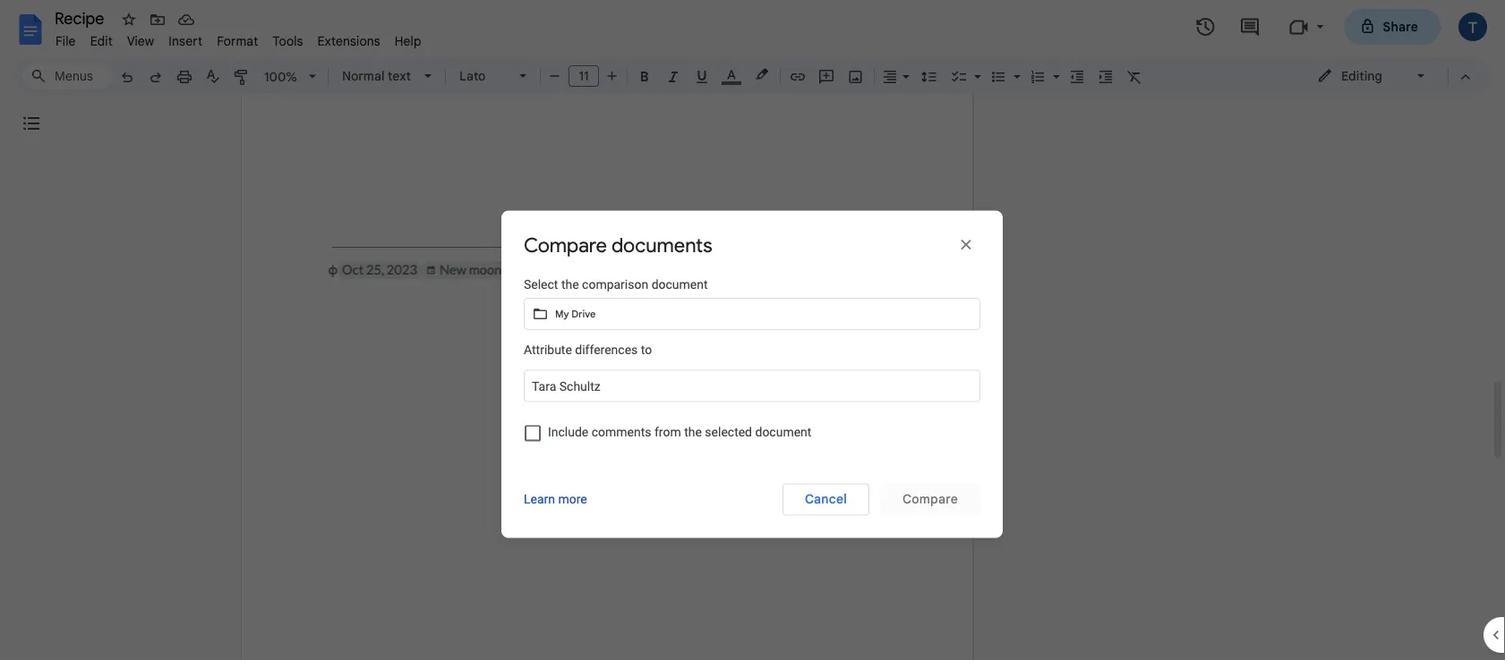Task type: vqa. For each thing, say whether or not it's contained in the screenshot.
Compare Button at the right bottom
yes



Task type: locate. For each thing, give the bounding box(es) containing it.
menu bar
[[48, 23, 429, 53]]

document right 'selected'
[[755, 426, 812, 440]]

Attribute differences to text field
[[524, 370, 981, 403]]

compare documents heading
[[524, 233, 713, 258]]

document
[[652, 278, 708, 292], [755, 426, 812, 440]]

1 vertical spatial compare
[[903, 492, 958, 508]]

0 vertical spatial document
[[652, 278, 708, 292]]

0 horizontal spatial document
[[652, 278, 708, 292]]

1 vertical spatial document
[[755, 426, 812, 440]]

the right select
[[561, 278, 579, 292]]

include
[[548, 426, 589, 440]]

my drive
[[555, 309, 596, 321]]

menu bar inside menu bar banner
[[48, 23, 429, 53]]

to
[[641, 343, 652, 357]]

0 horizontal spatial the
[[561, 278, 579, 292]]

0 vertical spatial the
[[561, 278, 579, 292]]

cancel button
[[783, 484, 870, 516]]

comments
[[592, 426, 652, 440]]

document down documents
[[652, 278, 708, 292]]

Star checkbox
[[116, 7, 141, 32]]

drive
[[572, 309, 596, 321]]

compare inside button
[[903, 492, 958, 508]]

1 horizontal spatial compare
[[903, 492, 958, 508]]

selected
[[705, 426, 752, 440]]

compare for compare documents
[[524, 233, 607, 258]]

documents
[[612, 233, 713, 258]]

attribute differences to
[[524, 343, 652, 357]]

compare button
[[880, 484, 981, 516]]

0 vertical spatial compare
[[524, 233, 607, 258]]

Menus field
[[22, 64, 112, 89]]

the right from
[[684, 426, 702, 440]]

learn
[[524, 493, 555, 507]]

the
[[561, 278, 579, 292], [684, 426, 702, 440]]

learn more link
[[524, 493, 587, 507]]

1 vertical spatial the
[[684, 426, 702, 440]]

share. private to only me. image
[[1360, 18, 1376, 34]]

menu bar banner
[[0, 0, 1505, 661]]

1 horizontal spatial document
[[755, 426, 812, 440]]

compare
[[524, 233, 607, 258], [903, 492, 958, 508]]

my drive button
[[524, 298, 981, 331]]

compare documents
[[524, 233, 713, 258]]

0 horizontal spatial compare
[[524, 233, 607, 258]]



Task type: describe. For each thing, give the bounding box(es) containing it.
my
[[555, 309, 569, 321]]

cancel
[[805, 492, 847, 508]]

more
[[558, 493, 587, 507]]

learn more
[[524, 493, 587, 507]]

Rename text field
[[48, 7, 115, 29]]

compare documents dialog
[[502, 211, 1003, 539]]

select
[[524, 278, 558, 292]]

comparison
[[582, 278, 649, 292]]

compare for compare
[[903, 492, 958, 508]]

Include comments from the selected document checkbox
[[525, 426, 541, 442]]

compare documents application
[[0, 0, 1505, 661]]

1 horizontal spatial the
[[684, 426, 702, 440]]

main toolbar
[[111, 0, 1149, 371]]

from
[[655, 426, 681, 440]]

differences
[[575, 343, 638, 357]]

include comments from the selected document
[[548, 426, 812, 440]]

select the comparison document
[[524, 278, 708, 292]]

attribute
[[524, 343, 572, 357]]



